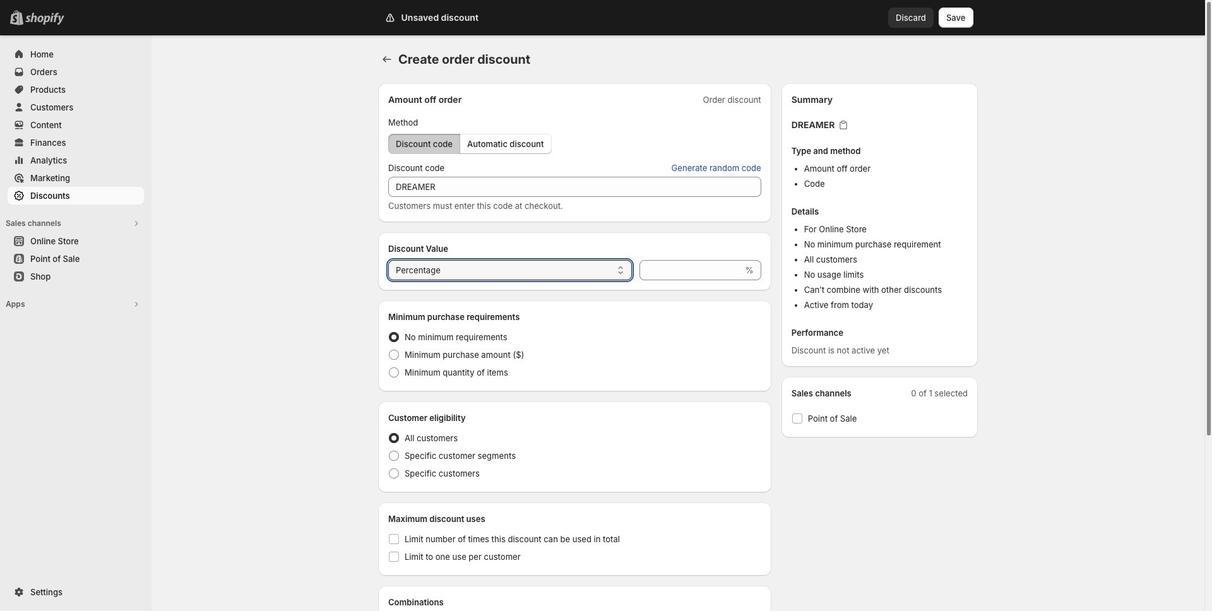 Task type: locate. For each thing, give the bounding box(es) containing it.
None text field
[[388, 177, 762, 197]]

None text field
[[640, 260, 743, 280]]



Task type: describe. For each thing, give the bounding box(es) containing it.
shopify image
[[25, 13, 64, 25]]



Task type: vqa. For each thing, say whether or not it's contained in the screenshot.
text box
yes



